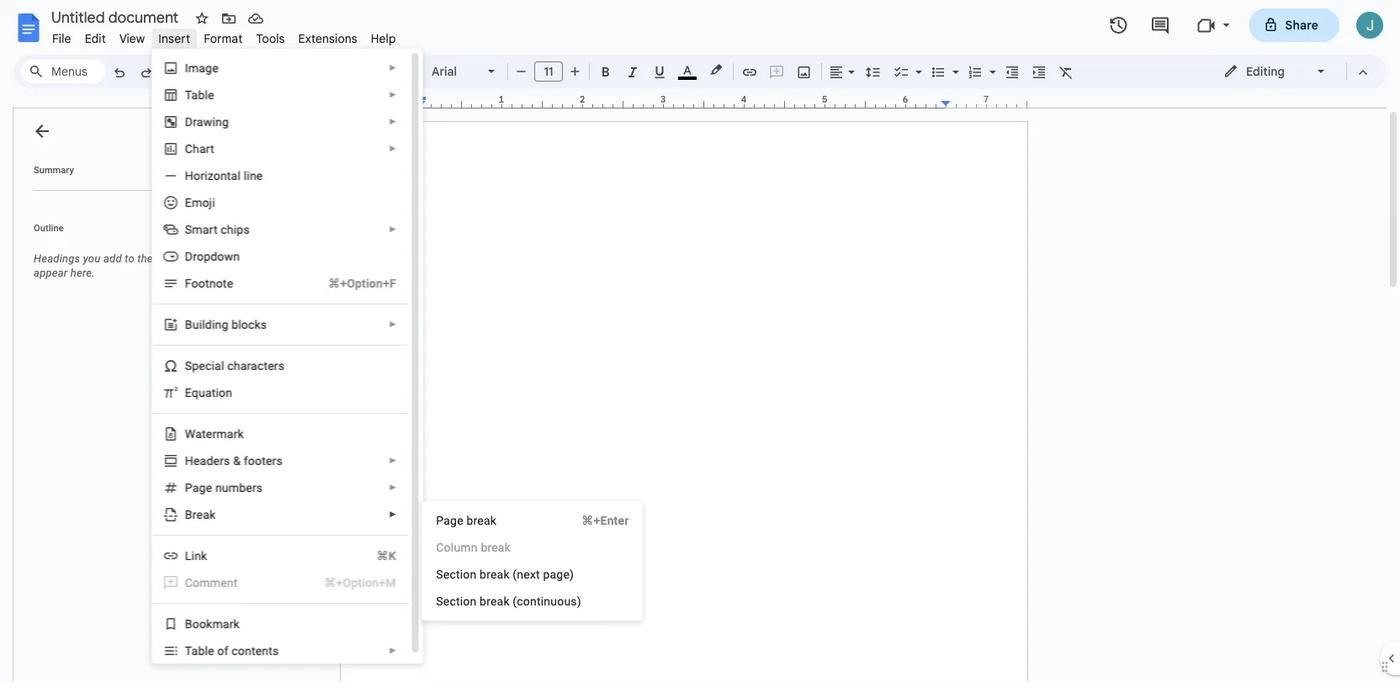 Task type: vqa. For each thing, say whether or not it's contained in the screenshot.
the anyone to the top
no



Task type: describe. For each thing, give the bounding box(es) containing it.
share
[[1286, 18, 1319, 32]]

edit menu item
[[78, 29, 113, 48]]

document outline element
[[13, 109, 242, 683]]

document
[[156, 253, 205, 265]]

brea k
[[185, 508, 215, 522]]

eaders
[[193, 454, 230, 468]]

numbers
[[215, 481, 262, 495]]

pa g e numbers
[[185, 481, 262, 495]]

section break (continuous)
[[436, 595, 581, 609]]

here.
[[71, 267, 95, 279]]

brea
[[481, 541, 505, 555]]

section for section break (next page)
[[436, 568, 477, 582]]

► for brea k
[[388, 510, 397, 520]]

emoji 7 element
[[185, 196, 220, 210]]

will
[[208, 253, 225, 265]]

line
[[243, 169, 263, 183]]

e quation
[[185, 386, 232, 400]]

tools menu item
[[250, 29, 292, 48]]

spe c ial characters
[[185, 359, 284, 373]]

foot
[[185, 277, 209, 290]]

(next
[[513, 568, 540, 582]]

characters
[[227, 359, 284, 373]]

► for t able
[[388, 90, 397, 100]]

break k element
[[185, 508, 220, 522]]

&
[[233, 454, 240, 468]]

right margin image
[[942, 95, 1027, 108]]

menu item containing column brea
[[423, 535, 642, 561]]

⌘+option+m element
[[304, 575, 396, 592]]

u
[[192, 318, 199, 332]]

t able
[[185, 88, 214, 102]]

ookmark
[[192, 617, 239, 631]]

g
[[199, 481, 206, 495]]

b for ookmark
[[185, 617, 192, 631]]

n
[[209, 277, 216, 290]]

(continuous)
[[513, 595, 581, 609]]

smart chips z element
[[185, 223, 254, 237]]

smart chips
[[185, 223, 249, 237]]

column break k element
[[436, 541, 516, 555]]

ment
[[210, 576, 237, 590]]

⌘+enter
[[582, 514, 629, 528]]

► for table of content s
[[388, 646, 397, 656]]

insert menu item
[[152, 29, 197, 48]]

column brea k
[[436, 541, 511, 555]]

⌘k
[[376, 549, 396, 563]]

share button
[[1250, 8, 1340, 42]]

⌘+option+f element
[[308, 275, 396, 292]]

age
[[444, 514, 464, 528]]

chips
[[220, 223, 249, 237]]

headings
[[34, 253, 80, 265]]

ho r izontal line
[[185, 169, 263, 183]]

c
[[205, 359, 211, 373]]

footers
[[243, 454, 282, 468]]

d rawing
[[185, 115, 229, 129]]

dropdown
[[185, 250, 240, 263]]

watermark
[[185, 427, 244, 441]]

chart q element
[[185, 142, 219, 156]]

outline
[[34, 223, 64, 233]]

foot n ote
[[185, 277, 233, 290]]

Star checkbox
[[190, 7, 214, 30]]

headers & footers h element
[[185, 454, 287, 468]]

help
[[371, 31, 396, 46]]

section break (next page)
[[436, 568, 574, 582]]

h eaders & footers
[[185, 454, 282, 468]]

ial
[[211, 359, 224, 373]]

l ink
[[185, 549, 207, 563]]

dropdown 6 element
[[185, 250, 245, 263]]

extensions menu item
[[292, 29, 364, 48]]

Rename text field
[[45, 7, 189, 27]]

column
[[436, 541, 478, 555]]

table
[[185, 644, 214, 658]]

section for section break (continuous)
[[436, 595, 477, 609]]

r
[[200, 169, 204, 183]]

image i element
[[185, 61, 223, 75]]

watermark j element
[[185, 427, 249, 441]]

► for d rawing
[[388, 117, 397, 127]]

page)
[[543, 568, 574, 582]]

view menu item
[[113, 29, 152, 48]]

table of contents s element
[[185, 644, 284, 658]]

t
[[185, 88, 191, 102]]

text color image
[[678, 60, 697, 80]]

emoji
[[185, 196, 215, 210]]

Font size field
[[535, 61, 570, 82]]

insert image image
[[795, 60, 814, 83]]

i
[[185, 61, 188, 75]]

► for e numbers
[[388, 483, 397, 493]]

table of content s
[[185, 644, 279, 658]]

tools
[[256, 31, 285, 46]]

Font size text field
[[535, 61, 562, 82]]

► for ilding blocks
[[388, 320, 397, 330]]

table t element
[[185, 88, 219, 102]]

you
[[83, 253, 101, 265]]

the
[[137, 253, 153, 265]]

comment m element
[[185, 576, 242, 590]]

format
[[204, 31, 243, 46]]

help menu item
[[364, 29, 403, 48]]

⌘+option+f
[[328, 277, 396, 290]]

4 ► from the top
[[388, 144, 397, 154]]

menu item containing co
[[153, 570, 409, 597]]

horizontal line r element
[[185, 169, 268, 183]]

spe
[[185, 359, 205, 373]]



Task type: locate. For each thing, give the bounding box(es) containing it.
view
[[119, 31, 145, 46]]

format menu item
[[197, 29, 250, 48]]

brea
[[185, 508, 209, 522]]

pa
[[185, 481, 199, 495]]

section break (continuous) w element
[[436, 595, 587, 609]]

page numbers g element
[[185, 481, 267, 495]]

bookmark b element
[[185, 617, 244, 631]]

2 section from the top
[[436, 595, 477, 609]]

0 vertical spatial b
[[185, 318, 192, 332]]

Menus field
[[21, 60, 105, 83]]

2 vertical spatial break
[[480, 595, 510, 609]]

application containing share
[[0, 0, 1401, 683]]

1 vertical spatial k
[[505, 541, 511, 555]]

b left the "ilding"
[[185, 318, 192, 332]]

1 horizontal spatial menu item
[[423, 535, 642, 561]]

quation
[[191, 386, 232, 400]]

mage
[[188, 61, 218, 75]]

menu containing i
[[146, 0, 423, 665]]

of
[[217, 644, 228, 658]]

section
[[436, 568, 477, 582], [436, 595, 477, 609]]

i mage
[[185, 61, 218, 75]]

ote
[[216, 277, 233, 290]]

s
[[272, 644, 279, 658]]

content
[[231, 644, 272, 658]]

10 ► from the top
[[388, 646, 397, 656]]

⌘+enter element
[[562, 513, 629, 529]]

⌘+option+m
[[324, 576, 396, 590]]

1 section from the top
[[436, 568, 477, 582]]

1 ► from the top
[[388, 63, 397, 73]]

2 ► from the top
[[388, 90, 397, 100]]

3 ► from the top
[[388, 117, 397, 127]]

summary heading
[[34, 163, 74, 177]]

ho
[[185, 169, 200, 183]]

page break p element
[[436, 514, 502, 528]]

p age break
[[436, 514, 497, 528]]

menu bar
[[45, 22, 403, 50]]

file menu item
[[45, 29, 78, 48]]

menu
[[146, 0, 423, 665], [422, 502, 643, 621]]

application
[[0, 0, 1401, 683]]

able
[[191, 88, 214, 102]]

0 vertical spatial menu item
[[423, 535, 642, 561]]

0 vertical spatial section
[[436, 568, 477, 582]]

menu bar inside 'menu bar' banner
[[45, 22, 403, 50]]

headings you add to the document will appear here.
[[34, 253, 225, 279]]

b u ilding blocks
[[185, 318, 267, 332]]

special characters c element
[[185, 359, 289, 373]]

e
[[185, 386, 191, 400]]

6 ► from the top
[[388, 320, 397, 330]]

0 horizontal spatial menu item
[[153, 570, 409, 597]]

rawing
[[193, 115, 229, 129]]

break
[[467, 514, 497, 528], [480, 568, 510, 582], [480, 595, 510, 609]]

editing
[[1247, 64, 1285, 79]]

file
[[52, 31, 71, 46]]

menu item
[[423, 535, 642, 561], [153, 570, 409, 597]]

p
[[436, 514, 444, 528]]

menu bar banner
[[0, 0, 1401, 683]]

1 vertical spatial b
[[185, 617, 192, 631]]

blocks
[[231, 318, 267, 332]]

► for h eaders & footers
[[388, 456, 397, 466]]

to
[[125, 253, 135, 265]]

mode and view toolbar
[[1211, 55, 1377, 88]]

break up column break k element
[[467, 514, 497, 528]]

k up section break (next page) v element
[[505, 541, 511, 555]]

break for (next
[[480, 568, 510, 582]]

line & paragraph spacing image
[[864, 60, 883, 83]]

9 ► from the top
[[388, 510, 397, 520]]

building blocks u element
[[185, 318, 272, 332]]

left margin image
[[341, 95, 426, 108]]

drawing d element
[[185, 115, 234, 129]]

0 vertical spatial break
[[467, 514, 497, 528]]

l
[[185, 549, 191, 563]]

co
[[185, 576, 199, 590]]

arial option
[[432, 60, 478, 83]]

menu item up s
[[153, 570, 409, 597]]

k
[[209, 508, 215, 522], [505, 541, 511, 555]]

break down section break (next page)
[[480, 595, 510, 609]]

editing button
[[1212, 59, 1339, 84]]

k inside menu item
[[505, 541, 511, 555]]

0 horizontal spatial k
[[209, 508, 215, 522]]

add
[[103, 253, 122, 265]]

section break (next page) v element
[[436, 568, 579, 582]]

chart
[[185, 142, 214, 156]]

main toolbar
[[104, 0, 1080, 653]]

highlight color image
[[707, 60, 726, 80]]

1 vertical spatial menu item
[[153, 570, 409, 597]]

b up table
[[185, 617, 192, 631]]

link l element
[[185, 549, 212, 563]]

extensions
[[299, 31, 358, 46]]

break for (continuous)
[[480, 595, 510, 609]]

5 ► from the top
[[388, 225, 397, 234]]

izontal
[[204, 169, 240, 183]]

e
[[206, 481, 212, 495]]

menu item up (next
[[423, 535, 642, 561]]

k down e
[[209, 508, 215, 522]]

smart
[[185, 223, 217, 237]]

outline heading
[[13, 221, 242, 245]]

8 ► from the top
[[388, 483, 397, 493]]

h
[[185, 454, 193, 468]]

footnote n element
[[185, 277, 238, 290]]

menu bar containing file
[[45, 22, 403, 50]]

0 vertical spatial k
[[209, 508, 215, 522]]

1 horizontal spatial k
[[505, 541, 511, 555]]

equation e element
[[185, 386, 237, 400]]

appear
[[34, 267, 68, 279]]

ink
[[191, 549, 207, 563]]

summary
[[34, 165, 74, 175]]

m
[[199, 576, 210, 590]]

⌘k element
[[356, 548, 396, 565]]

1 vertical spatial section
[[436, 595, 477, 609]]

break down 'brea'
[[480, 568, 510, 582]]

►
[[388, 63, 397, 73], [388, 90, 397, 100], [388, 117, 397, 127], [388, 144, 397, 154], [388, 225, 397, 234], [388, 320, 397, 330], [388, 456, 397, 466], [388, 483, 397, 493], [388, 510, 397, 520], [388, 646, 397, 656]]

insert
[[159, 31, 190, 46]]

edit
[[85, 31, 106, 46]]

b ookmark
[[185, 617, 239, 631]]

arial
[[432, 64, 457, 79]]

menu containing p
[[422, 502, 643, 621]]

► for i mage
[[388, 63, 397, 73]]

1 b from the top
[[185, 318, 192, 332]]

b
[[185, 318, 192, 332], [185, 617, 192, 631]]

d
[[185, 115, 193, 129]]

co m ment
[[185, 576, 237, 590]]

b for u
[[185, 318, 192, 332]]

2 b from the top
[[185, 617, 192, 631]]

1 vertical spatial break
[[480, 568, 510, 582]]

ilding
[[199, 318, 228, 332]]

7 ► from the top
[[388, 456, 397, 466]]



